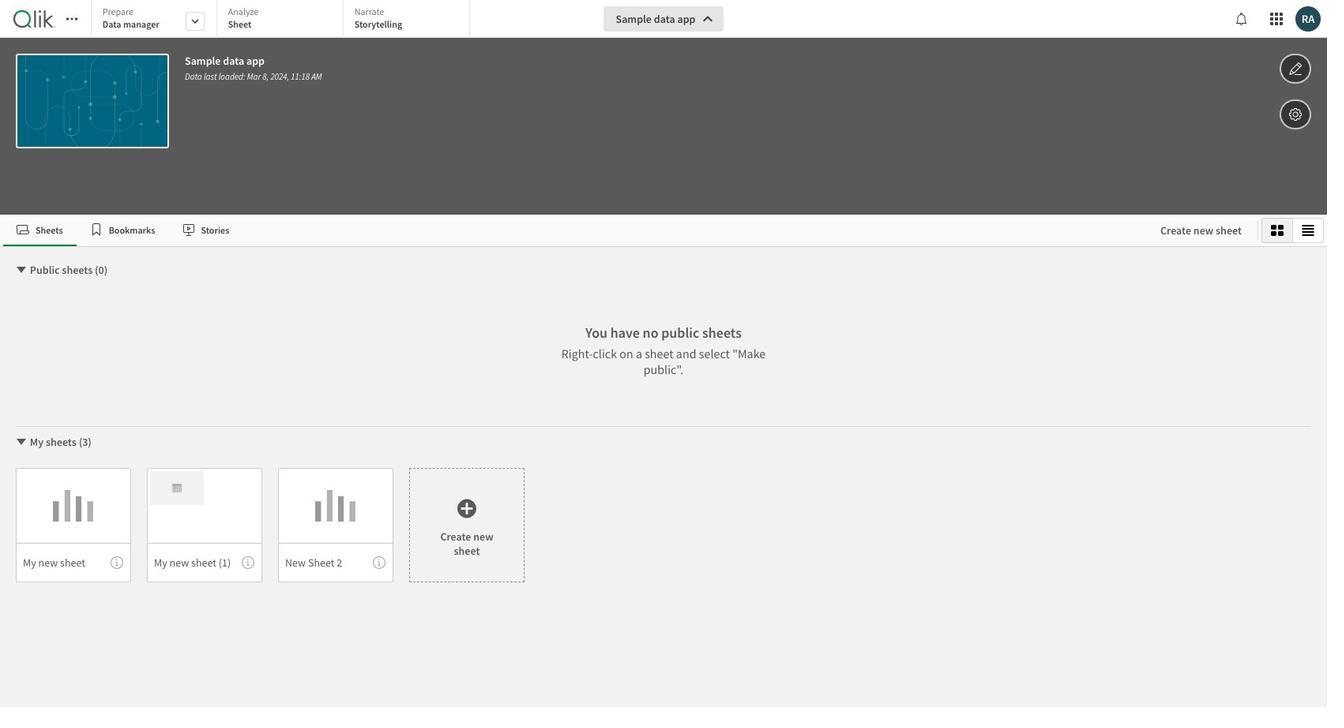 Task type: locate. For each thing, give the bounding box(es) containing it.
2 horizontal spatial menu item
[[278, 544, 393, 583]]

2 menu item from the left
[[147, 544, 262, 583]]

menu item for the new sheet 2 sheet is selected. press the spacebar or enter key to open new sheet 2 sheet. use the right and left arrow keys to navigate. element
[[278, 544, 393, 583]]

new sheet 2 sheet is selected. press the spacebar or enter key to open new sheet 2 sheet. use the right and left arrow keys to navigate. element
[[278, 469, 393, 583]]

toolbar
[[0, 0, 1327, 215]]

grid view image
[[1271, 224, 1284, 237]]

menu item
[[16, 544, 131, 583], [147, 544, 262, 583], [278, 544, 393, 583]]

3 tooltip from the left
[[373, 557, 386, 570]]

collapse image
[[15, 264, 28, 277]]

list view image
[[1302, 224, 1315, 237]]

2 tooltip from the left
[[242, 557, 254, 570]]

app options image
[[1289, 105, 1303, 124]]

group
[[1262, 218, 1324, 243]]

1 menu item from the left
[[16, 544, 131, 583]]

tooltip inside 'my new sheet sheet is selected. press the spacebar or enter key to open my new sheet sheet. use the right and left arrow keys to navigate.' element
[[111, 557, 123, 570]]

tooltip inside the new sheet 2 sheet is selected. press the spacebar or enter key to open new sheet 2 sheet. use the right and left arrow keys to navigate. element
[[373, 557, 386, 570]]

2 horizontal spatial tooltip
[[373, 557, 386, 570]]

tooltip for my new sheet (1) sheet is selected. press the spacebar or enter key to open my new sheet (1) sheet. use the right and left arrow keys to navigate. element at the left bottom of page
[[242, 557, 254, 570]]

tab list
[[91, 0, 475, 40], [3, 215, 1145, 246]]

0 horizontal spatial tooltip
[[111, 557, 123, 570]]

tooltip
[[111, 557, 123, 570], [242, 557, 254, 570], [373, 557, 386, 570]]

menu item for 'my new sheet sheet is selected. press the spacebar or enter key to open my new sheet sheet. use the right and left arrow keys to navigate.' element
[[16, 544, 131, 583]]

0 horizontal spatial menu item
[[16, 544, 131, 583]]

3 menu item from the left
[[278, 544, 393, 583]]

1 tooltip from the left
[[111, 557, 123, 570]]

application
[[0, 0, 1327, 708]]

1 horizontal spatial menu item
[[147, 544, 262, 583]]

1 horizontal spatial tooltip
[[242, 557, 254, 570]]

tooltip inside my new sheet (1) sheet is selected. press the spacebar or enter key to open my new sheet (1) sheet. use the right and left arrow keys to navigate. element
[[242, 557, 254, 570]]

tooltip for the new sheet 2 sheet is selected. press the spacebar or enter key to open new sheet 2 sheet. use the right and left arrow keys to navigate. element
[[373, 557, 386, 570]]



Task type: vqa. For each thing, say whether or not it's contained in the screenshot.
Ruby Anderson icon
no



Task type: describe. For each thing, give the bounding box(es) containing it.
my new sheet (1) sheet is selected. press the spacebar or enter key to open my new sheet (1) sheet. use the right and left arrow keys to navigate. element
[[147, 469, 262, 583]]

collapse image
[[15, 436, 28, 449]]

0 vertical spatial tab list
[[91, 0, 475, 40]]

1 vertical spatial tab list
[[3, 215, 1145, 246]]

menu item for my new sheet (1) sheet is selected. press the spacebar or enter key to open my new sheet (1) sheet. use the right and left arrow keys to navigate. element at the left bottom of page
[[147, 544, 262, 583]]

tooltip for 'my new sheet sheet is selected. press the spacebar or enter key to open my new sheet sheet. use the right and left arrow keys to navigate.' element
[[111, 557, 123, 570]]

my new sheet sheet is selected. press the spacebar or enter key to open my new sheet sheet. use the right and left arrow keys to navigate. element
[[16, 469, 131, 583]]

edit image
[[1289, 59, 1303, 78]]



